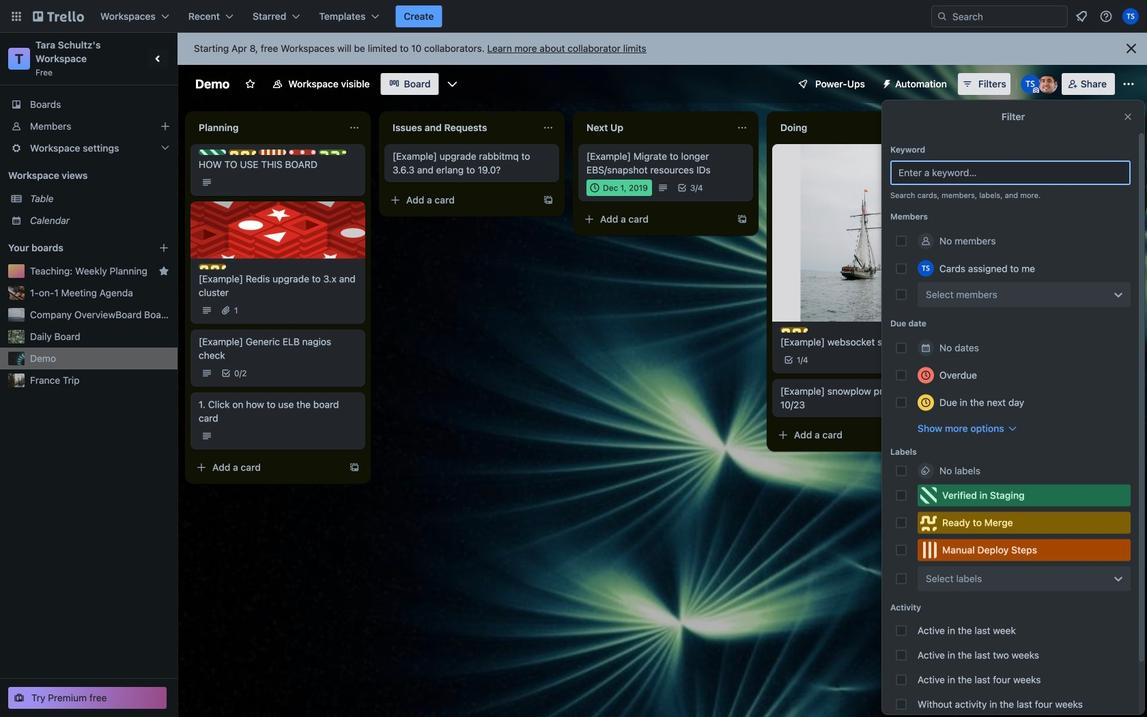 Task type: describe. For each thing, give the bounding box(es) containing it.
color: red, title: "unshippable!" element
[[289, 150, 316, 155]]

color: lime, title: "secrets" element
[[319, 150, 346, 155]]

primary element
[[0, 0, 1148, 33]]

show menu image
[[1123, 77, 1136, 91]]

customize views image
[[446, 77, 460, 91]]

back to home image
[[33, 5, 84, 27]]

1 vertical spatial tara schultz (taraschultz7) image
[[918, 260, 935, 277]]

workspace navigation collapse icon image
[[149, 49, 168, 68]]

james peterson (jamespeterson93) image
[[1039, 74, 1058, 94]]

star or unstar board image
[[245, 79, 256, 90]]

open information menu image
[[1100, 10, 1114, 23]]

Search field
[[932, 5, 1069, 27]]



Task type: vqa. For each thing, say whether or not it's contained in the screenshot.
home image
no



Task type: locate. For each thing, give the bounding box(es) containing it.
color: orange, title: "manual deploy steps" element
[[259, 150, 286, 155], [918, 539, 1131, 561]]

0 horizontal spatial color: green, title: "verified in staging" element
[[199, 150, 226, 155]]

sm image
[[877, 73, 896, 92]]

1 vertical spatial create from template… image
[[349, 462, 360, 473]]

1 horizontal spatial create from template… image
[[931, 430, 942, 441]]

0 vertical spatial color: green, title: "verified in staging" element
[[199, 150, 226, 155]]

0 vertical spatial tara schultz (taraschultz7) image
[[1123, 8, 1140, 25]]

tara schultz (taraschultz7) image
[[1021, 74, 1040, 94]]

tara schultz (taraschultz7) image
[[1123, 8, 1140, 25], [918, 260, 935, 277]]

color: green, title: "verified in staging" element
[[199, 150, 226, 155], [918, 485, 1131, 507]]

1 vertical spatial create from template… image
[[931, 430, 942, 441]]

1 horizontal spatial color: green, title: "verified in staging" element
[[918, 485, 1131, 507]]

color: yellow, title: "ready to merge" element
[[229, 150, 256, 155], [199, 264, 226, 270], [781, 327, 808, 333], [918, 512, 1131, 534]]

Board name text field
[[189, 73, 237, 95]]

0 horizontal spatial create from template… image
[[349, 462, 360, 473]]

0 horizontal spatial color: orange, title: "manual deploy steps" element
[[259, 150, 286, 155]]

james peterson (jamespeterson93) image
[[926, 352, 942, 368]]

add board image
[[159, 243, 169, 253]]

your boards with 6 items element
[[8, 240, 138, 256]]

search image
[[937, 11, 948, 22]]

0 vertical spatial color: orange, title: "manual deploy steps" element
[[259, 150, 286, 155]]

1 vertical spatial color: green, title: "verified in staging" element
[[918, 485, 1131, 507]]

0 horizontal spatial tara schultz (taraschultz7) image
[[918, 260, 935, 277]]

1 horizontal spatial create from template… image
[[543, 195, 554, 206]]

1 horizontal spatial tara schultz (taraschultz7) image
[[1123, 8, 1140, 25]]

0 vertical spatial create from template… image
[[737, 214, 748, 225]]

close popover image
[[1123, 111, 1134, 122]]

1 vertical spatial color: orange, title: "manual deploy steps" element
[[918, 539, 1131, 561]]

starred icon image
[[159, 266, 169, 277]]

1 horizontal spatial color: orange, title: "manual deploy steps" element
[[918, 539, 1131, 561]]

create from template… image
[[737, 214, 748, 225], [931, 430, 942, 441]]

0 vertical spatial create from template… image
[[543, 195, 554, 206]]

Enter a keyword… text field
[[891, 161, 1131, 185]]

None checkbox
[[587, 180, 652, 196]]

0 notifications image
[[1074, 8, 1090, 25]]

None text field
[[191, 117, 344, 139], [385, 117, 538, 139], [579, 117, 732, 139], [773, 117, 926, 139], [191, 117, 344, 139], [385, 117, 538, 139], [579, 117, 732, 139], [773, 117, 926, 139]]

create from template… image
[[543, 195, 554, 206], [349, 462, 360, 473]]

this member is an admin of this board. image
[[1034, 87, 1040, 94]]

0 horizontal spatial create from template… image
[[737, 214, 748, 225]]



